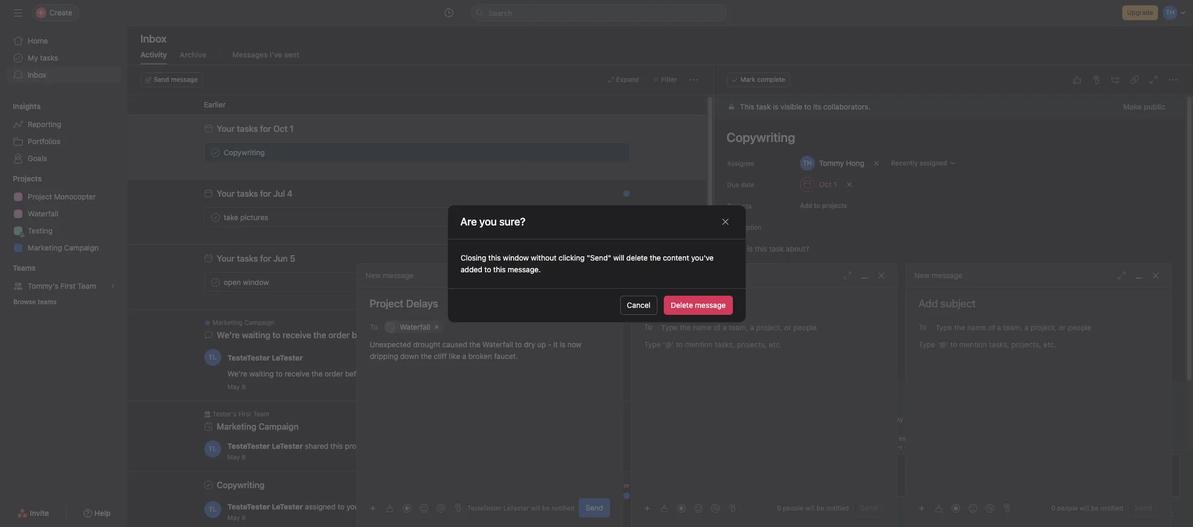 Task type: describe. For each thing, give the bounding box(es) containing it.
cancel
[[627, 301, 651, 310]]

testetester for testetester letester shared this project with you may 8
[[227, 442, 270, 451]]

completed checkbox for your tasks for jul 4
[[209, 211, 222, 224]]

testetester for testetester letester will be notified
[[468, 504, 502, 512]]

tasks for your tasks for jun 5
[[237, 254, 258, 263]]

your tasks for oct 1 link
[[217, 124, 294, 134]]

proceed.
[[396, 369, 426, 378]]

take
[[224, 213, 238, 222]]

may inside testetester letester assigned to you may 8
[[227, 514, 240, 522]]

8 inside main content
[[905, 415, 909, 423]]

close image
[[877, 271, 886, 280]]

mark
[[741, 76, 756, 84]]

send button for 3rd dialog from the left
[[1128, 498, 1159, 518]]

for for jul
[[260, 189, 271, 198]]

may inside testetester letester shared this project with you may 8
[[227, 453, 240, 461]]

order for we
[[325, 369, 343, 378]]

my
[[28, 53, 38, 62]]

add subtask image
[[1111, 76, 1120, 84]]

we're for we're waiting to receive the order before we can proceed. may 8
[[227, 369, 247, 378]]

pictures
[[240, 213, 268, 222]]

1 horizontal spatial marketing
[[213, 319, 243, 327]]

waterfall for waterfall 'cell'
[[400, 322, 430, 331]]

team for tester's first team
[[253, 410, 269, 418]]

tester's first team
[[213, 410, 269, 418]]

goals
[[28, 154, 47, 163]]

we're for we're waiting to receive the order before we ca...
[[217, 330, 240, 340]]

make public button
[[1116, 97, 1173, 117]]

remove assignee image
[[874, 160, 880, 167]]

waterfall inside unexpected drought caused the waterfall to dry up - it is now dripping down the cliff like a broken faucet.
[[482, 340, 513, 349]]

monocopter
[[54, 192, 96, 201]]

type the name of a team, a project, or people text field for 3rd dialog from the left
[[936, 321, 1099, 334]]

due date
[[727, 181, 754, 189]]

your tasks for oct 1
[[217, 124, 294, 134]]

marketing campaign link
[[6, 239, 121, 256]]

its
[[813, 102, 821, 111]]

0 for dialog containing to's toolbar
[[777, 504, 781, 512]]

leave task button
[[1119, 504, 1181, 523]]

your tasks for jul 4 link
[[217, 189, 293, 198]]

this task is visible to its collaborators.
[[740, 102, 871, 111]]

8 inside testetester letester shared this project with you may 8
[[242, 453, 246, 461]]

is inside main content
[[773, 102, 779, 111]]

add to projects button
[[795, 198, 852, 213]]

send button for third dialog from the right
[[579, 498, 610, 518]]

sent
[[284, 50, 300, 59]]

notified for 3rd dialog from the left
[[1101, 504, 1124, 512]]

letester for testetester letester oct 1
[[889, 435, 914, 443]]

2 record a video image from the left
[[952, 504, 960, 513]]

clear due date image
[[846, 181, 853, 188]]

testetester letester assigned to you may 8
[[227, 502, 359, 522]]

3 to from the left
[[919, 322, 927, 331]]

open window
[[224, 277, 269, 286]]

inbox link
[[6, 67, 121, 84]]

tasks for your tasks for oct 1
[[237, 124, 258, 134]]

0 vertical spatial this
[[488, 253, 501, 262]]

browse teams
[[13, 298, 57, 306]]

your for your tasks for jun 5
[[217, 254, 235, 263]]

reporting link
[[6, 116, 121, 133]]

you sure?
[[479, 215, 526, 228]]

may 8
[[891, 415, 909, 423]]

0 people will be notified for dialog containing to
[[777, 504, 849, 512]]

tommy's
[[28, 281, 58, 290]]

messages i've sent
[[232, 50, 300, 59]]

we ca...
[[380, 330, 410, 340]]

be for send button for 3rd dialog from the left
[[1091, 504, 1099, 512]]

clicking
[[558, 253, 585, 262]]

the up broken
[[469, 340, 480, 349]]

insights button
[[0, 101, 41, 112]]

letester for testetester letester will be notified
[[504, 504, 529, 512]]

1 new message from the left
[[365, 271, 414, 280]]

like
[[449, 352, 460, 361]]

inbox inside global element
[[28, 70, 46, 79]]

to up testetester letester
[[273, 330, 281, 340]]

caused
[[442, 340, 467, 349]]

th button
[[796, 508, 809, 520]]

notified for dialog containing to
[[826, 504, 849, 512]]

1 to from the left
[[370, 322, 378, 331]]

campaign inside projects element
[[64, 243, 99, 252]]

upgrade button
[[1123, 5, 1158, 20]]

make public
[[1123, 102, 1166, 111]]

invite
[[30, 509, 49, 518]]

expand popout to full screen image for close image
[[843, 271, 852, 280]]

testing link
[[6, 222, 121, 239]]

waiting for we're waiting to receive the order before we can proceed. may 8
[[249, 369, 274, 378]]

add subject text field for 3rd dialog from the left
[[906, 296, 1172, 311]]

letester for testetester letester
[[272, 353, 303, 362]]

collaborators.
[[823, 102, 871, 111]]

2 to from the left
[[644, 322, 652, 331]]

browse
[[13, 298, 36, 306]]

testetester letester shared this project with you may 8
[[227, 442, 400, 461]]

copywriting dialog
[[714, 65, 1193, 527]]

closing
[[460, 253, 486, 262]]

dripping
[[370, 352, 398, 361]]

to inside unexpected drought caused the waterfall to dry up - it is now dripping down the cliff like a broken faucet.
[[515, 340, 522, 349]]

people for 3rd dialog from the left toolbar
[[1057, 504, 1078, 512]]

messages
[[232, 50, 268, 59]]

may inside we're waiting to receive the order before we can proceed. may 8
[[227, 383, 240, 391]]

1 vertical spatial copywriting
[[217, 480, 265, 490]]

we're waiting to receive the order before we can proceed. may 8
[[227, 369, 426, 391]]

4
[[287, 189, 293, 198]]

completed image for your tasks for jul 4
[[209, 211, 222, 224]]

assignee
[[727, 160, 755, 168]]

unexpected
[[370, 340, 411, 349]]

oct inside testetester letester oct 1
[[892, 444, 903, 452]]

global element
[[0, 26, 128, 90]]

Task Name text field
[[720, 125, 1173, 149]]

1 completed checkbox from the top
[[209, 146, 222, 159]]

leave task
[[1136, 509, 1174, 518]]

waterfall row
[[384, 321, 608, 336]]

tasks for your tasks for jul 4
[[237, 189, 258, 198]]

testetester letester link for shared this project with you
[[227, 442, 303, 451]]

tasks for my tasks
[[40, 53, 58, 62]]

are you sure?
[[460, 215, 526, 228]]

collaborators
[[749, 510, 789, 518]]

waterfall cell
[[384, 321, 444, 334]]

tommy's first team link
[[6, 278, 121, 295]]

testetester letester oct 1
[[853, 435, 914, 452]]

add
[[800, 202, 812, 210]]

send message
[[154, 76, 198, 84]]

we're waiting to receive the order before we ca...
[[217, 330, 410, 340]]

0 people will be notified for 3rd dialog from the left
[[1052, 504, 1124, 512]]

0 horizontal spatial 1
[[290, 124, 294, 134]]

task for this
[[757, 102, 771, 111]]

8 inside we're waiting to receive the order before we can proceed. may 8
[[242, 383, 246, 391]]

at mention image for 3rd dialog from the left toolbar
[[986, 504, 994, 513]]

1 dialog from the left
[[357, 264, 623, 527]]

your tasks for jun 5
[[217, 254, 295, 263]]

1 record a video image from the left
[[677, 504, 686, 513]]

to inside button
[[814, 202, 820, 210]]

close image
[[1152, 271, 1160, 280]]

hide sidebar image
[[14, 9, 22, 17]]

you inside testetester letester assigned to you may 8
[[347, 502, 359, 511]]

0 horizontal spatial oct
[[273, 124, 288, 134]]

home
[[28, 36, 48, 45]]

activity link
[[140, 50, 167, 64]]

toolbar for dialog containing to
[[640, 500, 725, 516]]

close this dialog image
[[721, 218, 730, 226]]

projects
[[822, 202, 847, 210]]

cliff
[[434, 352, 447, 361]]

0 horizontal spatial window
[[243, 277, 269, 286]]

waiting for we're waiting to receive the order before we ca...
[[242, 330, 270, 340]]

overdue
[[604, 481, 630, 489]]

cancel button
[[620, 296, 658, 315]]

project
[[28, 192, 52, 201]]

1 inside testetester letester oct 1
[[905, 444, 907, 452]]

dry
[[524, 340, 535, 349]]

complete
[[757, 76, 785, 84]]

notified for third dialog from the right
[[552, 504, 575, 512]]

browse teams button
[[9, 295, 61, 310]]

your for your tasks for oct 1
[[217, 124, 235, 134]]

add subject text field for third dialog from the right
[[357, 296, 623, 311]]

goals link
[[6, 150, 121, 167]]

jun
[[273, 254, 288, 263]]

this
[[740, 102, 755, 111]]

8 inside testetester letester assigned to you may 8
[[242, 514, 246, 522]]

this inside testetester letester shared this project with you may 8
[[330, 442, 343, 451]]

toolbar for third dialog from the right
[[365, 500, 451, 516]]

my tasks
[[28, 53, 58, 62]]

"send"
[[587, 253, 611, 262]]

home link
[[6, 32, 121, 49]]

can
[[381, 369, 394, 378]]

public
[[1144, 102, 1166, 111]]

project monocopter link
[[6, 188, 121, 205]]



Task type: vqa. For each thing, say whether or not it's contained in the screenshot.
'AND'
no



Task type: locate. For each thing, give the bounding box(es) containing it.
waterfall inside projects element
[[28, 209, 58, 218]]

1 vertical spatial is
[[560, 340, 565, 349]]

first for tommy's
[[60, 281, 76, 290]]

1 horizontal spatial you
[[387, 442, 400, 451]]

the down drought
[[421, 352, 432, 361]]

task inside main content
[[757, 102, 771, 111]]

letester for testetester letester assigned to you may 8
[[272, 502, 303, 511]]

be for third dialog from the right's send button
[[542, 504, 550, 512]]

expand popout to full screen image
[[843, 271, 852, 280], [1118, 271, 1126, 280]]

1 horizontal spatial task
[[1159, 509, 1174, 518]]

2 horizontal spatial dialog
[[906, 264, 1172, 527]]

1 vertical spatial first
[[238, 410, 252, 418]]

to right add
[[814, 202, 820, 210]]

your up completed icon
[[217, 124, 235, 134]]

testetester letester link
[[227, 353, 303, 362], [227, 442, 303, 451], [227, 502, 303, 511]]

the
[[650, 253, 661, 262], [313, 330, 326, 340], [469, 340, 480, 349], [421, 352, 432, 361], [312, 369, 323, 378]]

to left the dry
[[515, 340, 522, 349]]

marketing inside projects element
[[28, 243, 62, 252]]

completed checkbox left take
[[209, 211, 222, 224]]

letester inside testetester letester shared this project with you may 8
[[272, 442, 303, 451]]

0 horizontal spatial task
[[757, 102, 771, 111]]

3 notified from the left
[[1101, 504, 1124, 512]]

2 0 people will be notified from the left
[[1052, 504, 1124, 512]]

2 horizontal spatial to
[[919, 322, 927, 331]]

0 horizontal spatial at mention image
[[711, 504, 720, 513]]

description
[[727, 223, 762, 231]]

0 vertical spatial first
[[60, 281, 76, 290]]

testetester letester will be notified
[[468, 504, 575, 512]]

faucet.
[[494, 352, 518, 361]]

2 horizontal spatial send button
[[1128, 498, 1159, 518]]

dialog containing to
[[631, 264, 897, 527]]

1 horizontal spatial expand popout to full screen image
[[1118, 271, 1126, 280]]

0 horizontal spatial people
[[783, 504, 803, 512]]

2 new message from the left
[[915, 271, 963, 280]]

up
[[537, 340, 546, 349]]

1 0 from the left
[[777, 504, 781, 512]]

2 completed image from the top
[[209, 276, 222, 289]]

first right 'tommy's'
[[60, 281, 76, 290]]

0 vertical spatial receive
[[283, 330, 311, 340]]

1 be from the left
[[542, 504, 550, 512]]

marketing campaign
[[28, 243, 99, 252], [213, 319, 275, 327]]

1 vertical spatial marketing campaign
[[213, 319, 275, 327]]

message for delete message
[[695, 301, 726, 310]]

0 vertical spatial we're
[[217, 330, 240, 340]]

2 dialog from the left
[[631, 264, 897, 527]]

send button for dialog containing to
[[853, 498, 885, 518]]

before up dripping
[[352, 330, 378, 340]]

marketing down open
[[213, 319, 243, 327]]

unexpected drought caused the waterfall to dry up - it is now dripping down the cliff like a broken faucet.
[[370, 340, 584, 361]]

0 vertical spatial inbox
[[140, 32, 167, 45]]

you've
[[691, 253, 714, 262]]

inbox up activity
[[140, 32, 167, 45]]

send for 3rd dialog from the left
[[1135, 503, 1152, 512]]

add subject text field for dialog containing to
[[631, 296, 897, 311]]

the down we're waiting to receive the order before we ca...
[[312, 369, 323, 378]]

at mention image
[[437, 504, 445, 513]]

you right the with
[[387, 442, 400, 451]]

3 for from the top
[[260, 254, 271, 263]]

you inside testetester letester shared this project with you may 8
[[387, 442, 400, 451]]

we're
[[217, 330, 240, 340], [227, 369, 247, 378]]

1 horizontal spatial be
[[817, 504, 824, 512]]

this
[[488, 253, 501, 262], [493, 265, 506, 274], [330, 442, 343, 451]]

0 horizontal spatial expand popout to full screen image
[[843, 271, 852, 280]]

Type the name of a team, a project, or people text field
[[661, 321, 825, 334], [936, 321, 1099, 334]]

expand popout to full screen image left close icon
[[1118, 271, 1126, 280]]

will inside closing this window without clicking "send" will delete the content you've added to this message.
[[613, 253, 624, 262]]

send message button
[[140, 72, 203, 87]]

3 completed checkbox from the top
[[209, 276, 222, 289]]

completed image
[[209, 211, 222, 224], [209, 276, 222, 289]]

0 horizontal spatial you
[[347, 502, 359, 511]]

message inside button
[[695, 301, 726, 310]]

with
[[371, 442, 385, 451]]

0 likes. click to like this task image
[[1073, 76, 1082, 84]]

0 vertical spatial team
[[78, 281, 96, 290]]

2 horizontal spatial waterfall
[[482, 340, 513, 349]]

this right shared
[[330, 442, 343, 451]]

1 send button from the left
[[579, 498, 610, 518]]

at mention image
[[711, 504, 720, 513], [986, 504, 994, 513]]

are
[[460, 215, 477, 228]]

waterfall for waterfall link
[[28, 209, 58, 218]]

before for we
[[345, 369, 367, 378]]

letester for testetester letester shared this project with you may 8
[[272, 442, 303, 451]]

1 vertical spatial for
[[260, 189, 271, 198]]

2 send button from the left
[[853, 498, 885, 518]]

3 send button from the left
[[1128, 498, 1159, 518]]

completed image left take
[[209, 211, 222, 224]]

expand button
[[603, 72, 644, 87]]

1 notified from the left
[[552, 504, 575, 512]]

is left visible at right top
[[773, 102, 779, 111]]

inbox down my
[[28, 70, 46, 79]]

before
[[352, 330, 378, 340], [345, 369, 367, 378]]

5
[[290, 254, 295, 263]]

delete message button
[[664, 296, 733, 315]]

0 horizontal spatial notified
[[552, 504, 575, 512]]

order for we ca...
[[328, 330, 350, 340]]

task right this
[[757, 102, 771, 111]]

1 vertical spatial this
[[493, 265, 506, 274]]

visible
[[781, 102, 802, 111]]

your up open
[[217, 254, 235, 263]]

campaign down testing 'link'
[[64, 243, 99, 252]]

0 vertical spatial for
[[260, 124, 271, 134]]

a
[[462, 352, 466, 361]]

1 people from the left
[[783, 504, 803, 512]]

people for dialog containing to's toolbar
[[783, 504, 803, 512]]

0 horizontal spatial message
[[171, 76, 198, 84]]

2 people from the left
[[1057, 504, 1078, 512]]

copywriting
[[224, 148, 265, 157], [217, 480, 265, 490]]

toolbar for 3rd dialog from the left
[[915, 500, 1000, 516]]

2 for from the top
[[260, 189, 271, 198]]

message.
[[508, 265, 541, 274]]

1 vertical spatial message
[[695, 301, 726, 310]]

receive inside we're waiting to receive the order before we can proceed. may 8
[[285, 369, 310, 378]]

drought
[[413, 340, 440, 349]]

2 be from the left
[[817, 504, 824, 512]]

projects inside dropdown button
[[13, 174, 42, 183]]

receive down testetester letester
[[285, 369, 310, 378]]

1 type the name of a team, a project, or people text field from the left
[[661, 321, 825, 334]]

2 toolbar from the left
[[640, 500, 725, 516]]

team up marketing campaign
[[253, 410, 269, 418]]

completed checkbox left open
[[209, 276, 222, 289]]

teams
[[38, 298, 57, 306]]

1 horizontal spatial 1
[[905, 444, 907, 452]]

insights element
[[0, 97, 128, 169]]

0 horizontal spatial toolbar
[[365, 500, 451, 516]]

0 vertical spatial marketing
[[28, 243, 62, 252]]

1 horizontal spatial message
[[695, 301, 726, 310]]

1 vertical spatial completed image
[[209, 276, 222, 289]]

testetester inside testetester letester oct 1
[[853, 435, 887, 443]]

people
[[783, 504, 803, 512], [1057, 504, 1078, 512]]

2 completed checkbox from the top
[[209, 211, 222, 224]]

-
[[548, 340, 551, 349]]

projects element
[[0, 169, 128, 259]]

0 horizontal spatial inbox
[[28, 70, 46, 79]]

1 vertical spatial 1
[[905, 444, 907, 452]]

send for third dialog from the right
[[586, 503, 603, 512]]

0 vertical spatial completed image
[[209, 211, 222, 224]]

testetester letester link for assigned to you
[[227, 502, 303, 511]]

projects up the project
[[13, 174, 42, 183]]

team for tommy's first team
[[78, 281, 96, 290]]

8
[[242, 383, 246, 391], [905, 415, 909, 423], [242, 453, 246, 461], [242, 514, 246, 522]]

2 add subject text field from the left
[[631, 296, 897, 311]]

to left its
[[804, 102, 811, 111]]

0 vertical spatial order
[[328, 330, 350, 340]]

0 horizontal spatial is
[[560, 340, 565, 349]]

send for dialog containing to
[[860, 503, 878, 512]]

closing this window without clicking "send" will delete the content you've added to this message.
[[460, 253, 714, 274]]

0 horizontal spatial first
[[60, 281, 76, 290]]

task right leave
[[1159, 509, 1174, 518]]

1 vertical spatial task
[[1159, 509, 1174, 518]]

to right assigned
[[338, 502, 345, 511]]

first for tester's
[[238, 410, 252, 418]]

receive for we're waiting to receive the order before we can proceed. may 8
[[285, 369, 310, 378]]

letester inside testetester letester assigned to you may 8
[[272, 502, 303, 511]]

window up message. in the left bottom of the page
[[503, 253, 529, 262]]

1 horizontal spatial people
[[1057, 504, 1078, 512]]

2 testetester letester link from the top
[[227, 442, 303, 451]]

1 vertical spatial before
[[345, 369, 367, 378]]

1 horizontal spatial window
[[503, 253, 529, 262]]

0 horizontal spatial to
[[370, 322, 378, 331]]

1 horizontal spatial inbox
[[140, 32, 167, 45]]

waterfall up drought
[[400, 322, 430, 331]]

message right delete
[[695, 301, 726, 310]]

0 horizontal spatial type the name of a team, a project, or people text field
[[661, 321, 825, 334]]

projects inside main content
[[727, 202, 752, 210]]

th
[[798, 510, 807, 518]]

minimize image
[[860, 271, 869, 280], [1135, 271, 1143, 280]]

0 vertical spatial oct
[[273, 124, 288, 134]]

projects up close this dialog image
[[727, 202, 752, 210]]

window inside closing this window without clicking "send" will delete the content you've added to this message.
[[503, 253, 529, 262]]

this right the closing
[[488, 253, 501, 262]]

add to projects
[[800, 202, 847, 210]]

project
[[345, 442, 369, 451]]

1 horizontal spatial to
[[644, 322, 652, 331]]

may inside main content
[[891, 415, 903, 423]]

to inside testetester letester assigned to you may 8
[[338, 502, 345, 511]]

task inside button
[[1159, 509, 1174, 518]]

0 horizontal spatial team
[[78, 281, 96, 290]]

waterfall up faucet.
[[482, 340, 513, 349]]

completed image left open
[[209, 276, 222, 289]]

is right it
[[560, 340, 565, 349]]

projects button
[[0, 173, 42, 184]]

down
[[400, 352, 419, 361]]

1 vertical spatial order
[[325, 369, 343, 378]]

make
[[1123, 102, 1142, 111]]

portfolios
[[28, 137, 60, 146]]

task for leave
[[1159, 509, 1174, 518]]

waiting down testetester letester
[[249, 369, 274, 378]]

before for we ca...
[[352, 330, 378, 340]]

waiting inside we're waiting to receive the order before we can proceed. may 8
[[249, 369, 274, 378]]

we're up testetester letester
[[217, 330, 240, 340]]

type the name of a team, a project, or people text field for dialog containing to
[[661, 321, 825, 334]]

to
[[804, 102, 811, 111], [814, 202, 820, 210], [484, 265, 491, 274], [273, 330, 281, 340], [515, 340, 522, 349], [276, 369, 283, 378], [338, 502, 345, 511]]

tl button
[[204, 349, 221, 366], [204, 440, 221, 458], [204, 501, 221, 518], [811, 508, 824, 520]]

0 vertical spatial before
[[352, 330, 378, 340]]

for for jun
[[260, 254, 271, 263]]

2 minimize image from the left
[[1135, 271, 1143, 280]]

waterfall inside 'cell'
[[400, 322, 430, 331]]

1 vertical spatial inbox
[[28, 70, 46, 79]]

expand popout to full screen image left close image
[[843, 271, 852, 280]]

are you sure? dialog
[[448, 205, 746, 322]]

your for your tasks for jul 4
[[217, 189, 235, 198]]

1 horizontal spatial minimize image
[[1135, 271, 1143, 280]]

0 horizontal spatial be
[[542, 504, 550, 512]]

to
[[370, 322, 378, 331], [644, 322, 652, 331], [919, 322, 927, 331]]

due
[[727, 181, 739, 189]]

testetester inside testetester letester assigned to you may 8
[[227, 502, 270, 511]]

before inside we're waiting to receive the order before we can proceed. may 8
[[345, 369, 367, 378]]

0 horizontal spatial 0 people will be notified
[[777, 504, 849, 512]]

receive
[[283, 330, 311, 340], [285, 369, 310, 378]]

3 dialog from the left
[[906, 264, 1172, 527]]

2 your from the top
[[217, 189, 235, 198]]

2 horizontal spatial notified
[[1101, 504, 1124, 512]]

3 toolbar from the left
[[915, 500, 1000, 516]]

receive for we're waiting to receive the order before we ca...
[[283, 330, 311, 340]]

dialog
[[357, 264, 623, 527], [631, 264, 897, 527], [906, 264, 1172, 527]]

send
[[154, 76, 169, 84], [586, 503, 603, 512], [860, 503, 878, 512], [1135, 503, 1152, 512]]

2 at mention image from the left
[[986, 504, 994, 513]]

first up marketing campaign
[[238, 410, 252, 418]]

testetester inside testetester letester shared this project with you may 8
[[227, 442, 270, 451]]

2 vertical spatial testetester letester link
[[227, 502, 303, 511]]

inbox
[[140, 32, 167, 45], [28, 70, 46, 79]]

1 horizontal spatial first
[[238, 410, 252, 418]]

copy task link image
[[1131, 76, 1139, 84]]

before left we
[[345, 369, 367, 378]]

0 vertical spatial 1
[[290, 124, 294, 134]]

1 horizontal spatial projects
[[727, 202, 752, 210]]

testetester for testetester letester oct 1
[[853, 435, 887, 443]]

the inside we're waiting to receive the order before we can proceed. may 8
[[312, 369, 323, 378]]

for for oct
[[260, 124, 271, 134]]

0 people will be notified
[[777, 504, 849, 512], [1052, 504, 1124, 512]]

1 horizontal spatial campaign
[[244, 319, 275, 327]]

marketing campaign down testing 'link'
[[28, 243, 99, 252]]

1 horizontal spatial 0 people will be notified
[[1052, 504, 1124, 512]]

0 vertical spatial testetester letester link
[[227, 353, 303, 362]]

2 expand popout to full screen image from the left
[[1118, 271, 1126, 280]]

1 at mention image from the left
[[711, 504, 720, 513]]

main content inside copywriting dialog
[[714, 95, 1185, 527]]

waterfall
[[28, 209, 58, 218], [400, 322, 430, 331], [482, 340, 513, 349]]

0 horizontal spatial minimize image
[[860, 271, 869, 280]]

your up take
[[217, 189, 235, 198]]

tl inside copywriting dialog
[[813, 510, 821, 518]]

2 horizontal spatial add subject text field
[[906, 296, 1172, 311]]

Add subject text field
[[357, 296, 623, 311], [631, 296, 897, 311], [906, 296, 1172, 311]]

0 horizontal spatial new message
[[365, 271, 414, 280]]

added
[[460, 265, 482, 274]]

1 completed image from the top
[[209, 211, 222, 224]]

1 vertical spatial we're
[[227, 369, 247, 378]]

toolbar
[[365, 500, 451, 516], [640, 500, 725, 516], [915, 500, 1000, 516]]

1 for from the top
[[260, 124, 271, 134]]

2 vertical spatial waterfall
[[482, 340, 513, 349]]

main content
[[714, 95, 1185, 527]]

1 horizontal spatial at mention image
[[986, 504, 994, 513]]

order inside we're waiting to receive the order before we can proceed. may 8
[[325, 369, 343, 378]]

record a video image
[[677, 504, 686, 513], [952, 504, 960, 513]]

tester's
[[213, 410, 237, 418]]

task
[[757, 102, 771, 111], [1159, 509, 1174, 518]]

is
[[773, 102, 779, 111], [560, 340, 565, 349]]

2 0 from the left
[[1052, 504, 1056, 512]]

3 be from the left
[[1091, 504, 1099, 512]]

testetester for testetester letester
[[227, 353, 270, 362]]

2 horizontal spatial be
[[1091, 504, 1099, 512]]

letester inside testetester letester oct 1
[[889, 435, 914, 443]]

receive up testetester letester
[[283, 330, 311, 340]]

message down archive link
[[171, 76, 198, 84]]

3 your from the top
[[217, 254, 235, 263]]

testetester letester
[[227, 353, 303, 362]]

upgrade
[[1127, 9, 1153, 16]]

the up we're waiting to receive the order before we can proceed. may 8
[[313, 330, 326, 340]]

leave
[[1136, 509, 1157, 518]]

full screen image
[[1150, 76, 1158, 84]]

completed checkbox for your tasks for jun 5
[[209, 276, 222, 289]]

2 vertical spatial completed checkbox
[[209, 276, 222, 289]]

we're down testetester letester
[[227, 369, 247, 378]]

to down testetester letester
[[276, 369, 283, 378]]

completed checkbox down your tasks for oct 1 in the top left of the page
[[209, 146, 222, 159]]

1 horizontal spatial type the name of a team, a project, or people text field
[[936, 321, 1099, 334]]

insights
[[13, 102, 41, 111]]

date
[[741, 181, 754, 189]]

expand popout to full screen image for close icon
[[1118, 271, 1126, 280]]

minimize image left close image
[[860, 271, 869, 280]]

you right assigned
[[347, 502, 359, 511]]

first inside tommy's first team link
[[60, 281, 76, 290]]

2 type the name of a team, a project, or people text field from the left
[[936, 321, 1099, 334]]

marketing campaign down the open window
[[213, 319, 275, 327]]

0 vertical spatial completed checkbox
[[209, 146, 222, 159]]

reporting
[[28, 120, 61, 129]]

0 vertical spatial projects
[[13, 174, 42, 183]]

1 0 people will be notified from the left
[[777, 504, 849, 512]]

0 vertical spatial your
[[217, 124, 235, 134]]

to inside we're waiting to receive the order before we can proceed. may 8
[[276, 369, 283, 378]]

archive link
[[180, 50, 206, 64]]

0 vertical spatial you
[[387, 442, 400, 451]]

your tasks for jul 4
[[217, 189, 293, 198]]

waterfall up testing
[[28, 209, 58, 218]]

0 vertical spatial waiting
[[242, 330, 270, 340]]

marketing campaign inside projects element
[[28, 243, 99, 252]]

1 toolbar from the left
[[365, 500, 451, 516]]

3 testetester letester link from the top
[[227, 502, 303, 511]]

1 vertical spatial marketing
[[213, 319, 243, 327]]

0 vertical spatial window
[[503, 253, 529, 262]]

1 vertical spatial receive
[[285, 369, 310, 378]]

minimize image left close icon
[[1135, 271, 1143, 280]]

completed image
[[209, 146, 222, 159]]

Completed checkbox
[[209, 146, 222, 159], [209, 211, 222, 224], [209, 276, 222, 289]]

team inside tommy's first team link
[[78, 281, 96, 290]]

tasks
[[40, 53, 58, 62], [237, 124, 258, 134], [237, 189, 258, 198], [237, 254, 258, 263]]

marketing campaign
[[217, 422, 299, 431]]

0 horizontal spatial projects
[[13, 174, 42, 183]]

1 your from the top
[[217, 124, 235, 134]]

1 horizontal spatial oct
[[892, 444, 903, 452]]

1 horizontal spatial add subject text field
[[631, 296, 897, 311]]

window down your tasks for jun 5 'link'
[[243, 277, 269, 286]]

1 expand popout to full screen image from the left
[[843, 271, 852, 280]]

record a video image
[[403, 504, 411, 513]]

project monocopter
[[28, 192, 96, 201]]

2 notified from the left
[[826, 504, 849, 512]]

testetester inside dialog
[[468, 504, 502, 512]]

the right delete
[[650, 253, 661, 262]]

the inside closing this window without clicking "send" will delete the content you've added to this message.
[[650, 253, 661, 262]]

teams
[[13, 263, 36, 272]]

0 vertical spatial waterfall
[[28, 209, 58, 218]]

main content containing this task is visible to its collaborators.
[[714, 95, 1185, 527]]

may
[[227, 383, 240, 391], [891, 415, 903, 423], [227, 453, 240, 461], [227, 514, 240, 522]]

1 horizontal spatial is
[[773, 102, 779, 111]]

3 add subject text field from the left
[[906, 296, 1172, 311]]

0 vertical spatial copywriting
[[224, 148, 265, 157]]

completed image for your tasks for jun 5
[[209, 276, 222, 289]]

letester inside dialog
[[504, 504, 529, 512]]

1 horizontal spatial dialog
[[631, 264, 897, 527]]

delete
[[671, 301, 693, 310]]

it
[[554, 340, 558, 349]]

be for send button for dialog containing to
[[817, 504, 824, 512]]

testetester for testetester letester assigned to you may 8
[[227, 502, 270, 511]]

1 testetester letester link from the top
[[227, 353, 303, 362]]

order left we
[[325, 369, 343, 378]]

0 vertical spatial is
[[773, 102, 779, 111]]

we
[[369, 369, 379, 378]]

your tasks for jun 5 link
[[217, 254, 295, 263]]

minimize image for expand popout to full screen icon related to close image
[[860, 271, 869, 280]]

message for send message
[[171, 76, 198, 84]]

team right 'tommy's'
[[78, 281, 96, 290]]

waterfall link
[[6, 205, 121, 222]]

without
[[531, 253, 556, 262]]

take pictures
[[224, 213, 268, 222]]

message inside button
[[171, 76, 198, 84]]

activity
[[140, 50, 167, 59]]

1 horizontal spatial new message
[[915, 271, 963, 280]]

1 horizontal spatial record a video image
[[952, 504, 960, 513]]

this left message. in the left bottom of the page
[[493, 265, 506, 274]]

to inside closing this window without clicking "send" will delete the content you've added to this message.
[[484, 265, 491, 274]]

0 vertical spatial message
[[171, 76, 198, 84]]

we're inside we're waiting to receive the order before we can proceed. may 8
[[227, 369, 247, 378]]

minimize image for expand popout to full screen icon for close icon
[[1135, 271, 1143, 280]]

testetester
[[227, 353, 270, 362], [853, 435, 887, 443], [227, 442, 270, 451], [227, 502, 270, 511], [468, 504, 502, 512]]

now
[[567, 340, 582, 349]]

is inside unexpected drought caused the waterfall to dry up - it is now dripping down the cliff like a broken faucet.
[[560, 340, 565, 349]]

1 horizontal spatial marketing campaign
[[213, 319, 275, 327]]

1 add subject text field from the left
[[357, 296, 623, 311]]

order
[[328, 330, 350, 340], [325, 369, 343, 378]]

expand
[[616, 76, 639, 84]]

broken
[[468, 352, 492, 361]]

earlier
[[204, 100, 226, 109]]

teams element
[[0, 259, 128, 312]]

0 vertical spatial task
[[757, 102, 771, 111]]

tasks inside global element
[[40, 53, 58, 62]]

campaign up testetester letester
[[244, 319, 275, 327]]

marketing down testing
[[28, 243, 62, 252]]

at mention image for dialog containing to's toolbar
[[711, 504, 720, 513]]

1 minimize image from the left
[[860, 271, 869, 280]]

0 horizontal spatial record a video image
[[677, 504, 686, 513]]

send inside button
[[154, 76, 169, 84]]

0 horizontal spatial campaign
[[64, 243, 99, 252]]

0 horizontal spatial waterfall
[[28, 209, 58, 218]]

0 for 3rd dialog from the left toolbar
[[1052, 504, 1056, 512]]

for
[[260, 124, 271, 134], [260, 189, 271, 198], [260, 254, 271, 263]]

waiting up testetester letester
[[242, 330, 270, 340]]

order up we're waiting to receive the order before we can proceed. may 8
[[328, 330, 350, 340]]

2 vertical spatial for
[[260, 254, 271, 263]]

will
[[613, 253, 624, 262], [531, 504, 541, 512], [805, 504, 815, 512], [1080, 504, 1090, 512]]

jul
[[273, 189, 285, 198]]

to right 'added'
[[484, 265, 491, 274]]

1 horizontal spatial team
[[253, 410, 269, 418]]



